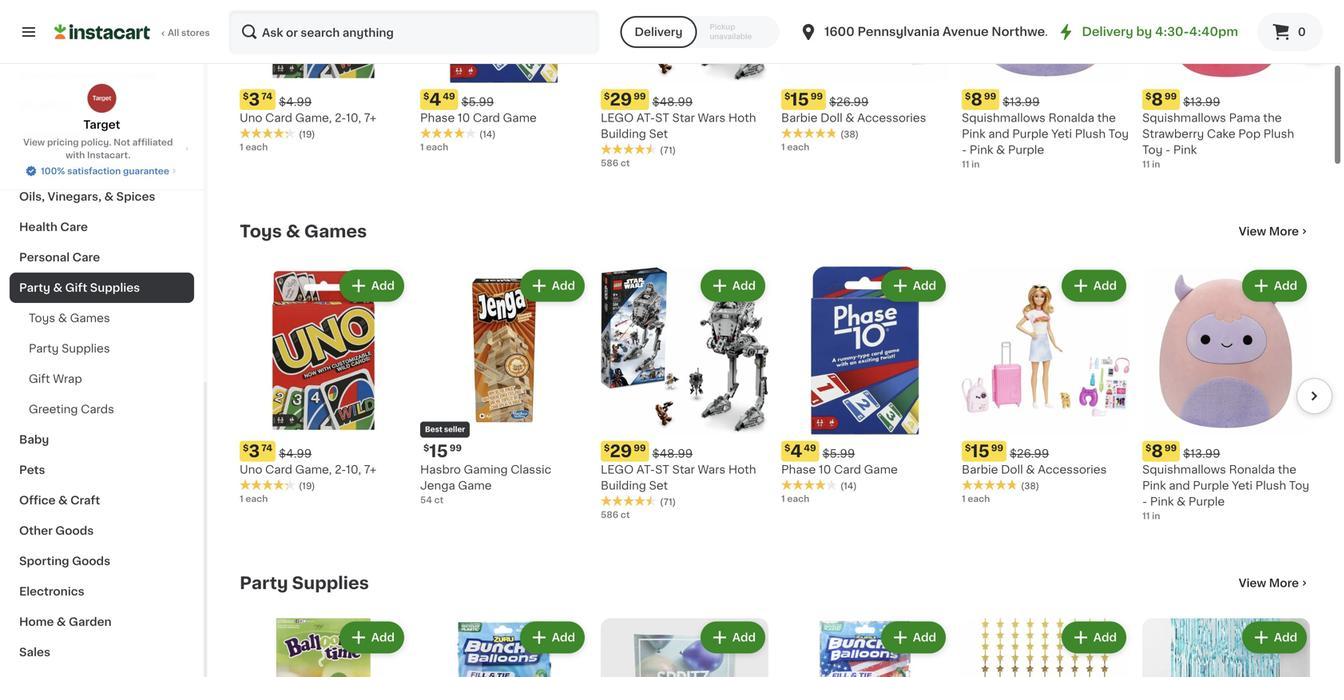 Task type: locate. For each thing, give the bounding box(es) containing it.
goods up target logo
[[67, 70, 106, 81]]

0 vertical spatial party supplies
[[29, 343, 110, 354]]

0 vertical spatial set
[[649, 128, 668, 139]]

49 up phase 10 card game
[[804, 444, 817, 452]]

st inside product 'group'
[[656, 464, 670, 475]]

0 vertical spatial care
[[60, 221, 88, 233]]

15
[[791, 91, 809, 108], [430, 443, 448, 460], [971, 443, 990, 460]]

barbie
[[782, 112, 818, 123], [962, 464, 999, 475]]

delivery inside button
[[635, 26, 683, 38]]

2 view more from the top
[[1239, 578, 1300, 589]]

st for 2nd $29.99 original price: $48.99 element from the top of the page
[[656, 464, 670, 475]]

care up party & gift supplies
[[72, 252, 100, 263]]

at-
[[637, 112, 656, 123], [637, 464, 656, 475]]

1 st from the top
[[656, 112, 670, 123]]

product group containing 3
[[240, 267, 408, 505]]

1 vertical spatial doll
[[1002, 464, 1024, 475]]

$29.99 original price: $48.99 element
[[601, 89, 769, 110], [601, 441, 769, 462]]

100%
[[41, 167, 65, 175]]

586 ct inside product 'group'
[[601, 510, 630, 519]]

2 horizontal spatial 15
[[971, 443, 990, 460]]

canned
[[19, 70, 65, 81]]

$48.99
[[653, 96, 693, 108], [653, 448, 693, 459]]

$4.49 original price: $5.99 element
[[420, 89, 588, 110], [782, 441, 950, 462]]

personal care link
[[10, 242, 194, 273]]

card
[[265, 112, 293, 123], [473, 112, 500, 123], [265, 464, 293, 475], [835, 464, 862, 475]]

1 vertical spatial 586
[[601, 510, 619, 519]]

★★★★★
[[240, 128, 296, 139], [240, 128, 296, 139], [420, 128, 476, 139], [420, 128, 476, 139], [782, 128, 838, 139], [782, 128, 838, 139], [601, 144, 657, 155], [601, 144, 657, 155], [240, 479, 296, 491], [240, 479, 296, 491], [782, 479, 838, 491], [782, 479, 838, 491], [962, 479, 1018, 491], [962, 479, 1018, 491], [601, 495, 657, 507], [601, 495, 657, 507]]

1 vertical spatial game,
[[295, 464, 332, 475]]

$ 15 99 $26.99 barbie doll & accessories
[[962, 443, 1107, 475]]

2 (71) from the top
[[660, 498, 676, 506]]

at- for 1st $29.99 original price: $48.99 element
[[637, 112, 656, 123]]

party & gift supplies link
[[10, 273, 194, 303]]

1 vertical spatial $3.74 original price: $4.99 element
[[240, 441, 408, 462]]

pricing
[[47, 138, 79, 147]]

2 wars from the top
[[698, 464, 726, 475]]

ct inside hasbro gaming classic jenga game 54 ct
[[435, 496, 444, 504]]

4 up phase 10 card game
[[791, 443, 803, 460]]

gaming
[[464, 464, 508, 475]]

1 vertical spatial uno
[[240, 464, 263, 475]]

and inside product 'group'
[[1170, 480, 1191, 491]]

$ 15 99 up barbie doll & accessories
[[785, 91, 823, 108]]

goods for sporting
[[72, 556, 110, 567]]

29 for 1st $29.99 original price: $48.99 element
[[610, 91, 632, 108]]

gift left wrap
[[29, 373, 50, 384]]

toys & games link
[[240, 222, 367, 241], [10, 303, 194, 333]]

toy
[[1109, 128, 1129, 139], [1143, 144, 1163, 155], [1290, 480, 1310, 491]]

1 horizontal spatial 10
[[819, 464, 832, 475]]

1 $4.99 from the top
[[279, 96, 312, 108]]

1 horizontal spatial toys & games link
[[240, 222, 367, 241]]

0
[[1299, 26, 1307, 38]]

0 vertical spatial building
[[601, 128, 647, 139]]

4 inside $ 4 49 $5.99 phase 10 card game
[[430, 91, 441, 108]]

goods up sporting goods
[[55, 525, 94, 536]]

0 vertical spatial hoth
[[729, 112, 757, 123]]

0 vertical spatial game,
[[295, 112, 332, 123]]

3 inside product 'group'
[[249, 443, 260, 460]]

1 29 from the top
[[610, 91, 632, 108]]

goods for other
[[55, 525, 94, 536]]

1 star from the top
[[673, 112, 695, 123]]

1 vertical spatial games
[[70, 313, 110, 324]]

1 vertical spatial (14)
[[841, 482, 857, 490]]

0 vertical spatial $29.99 original price: $48.99 element
[[601, 89, 769, 110]]

product group
[[240, 267, 408, 505], [420, 267, 588, 506], [601, 267, 769, 521], [782, 267, 950, 505], [962, 267, 1130, 505], [1143, 267, 1311, 522], [240, 618, 408, 677], [420, 618, 588, 677], [601, 618, 769, 677], [782, 618, 950, 677], [962, 618, 1130, 677], [1143, 618, 1311, 677]]

wars for 2nd $29.99 original price: $48.99 element from the top of the page
[[698, 464, 726, 475]]

1 vertical spatial wars
[[698, 464, 726, 475]]

2 10, from the top
[[346, 464, 361, 475]]

10,
[[346, 112, 361, 123], [346, 464, 361, 475]]

2 set from the top
[[649, 480, 668, 491]]

1 vertical spatial ronalda
[[1230, 464, 1276, 475]]

ct for 2nd $29.99 original price: $48.99 element from the top of the page
[[621, 510, 630, 519]]

29
[[610, 91, 632, 108], [610, 443, 632, 460]]

other goods
[[19, 525, 94, 536]]

0 vertical spatial lego
[[601, 112, 634, 123]]

2 $29.99 original price: $48.99 element from the top
[[601, 441, 769, 462]]

ronalda inside product 'group'
[[1230, 464, 1276, 475]]

0 vertical spatial games
[[304, 223, 367, 240]]

0 vertical spatial view more
[[1239, 226, 1300, 237]]

11 inside $ 8 99 $13.99 squishmallows pama the strawberry cake pop plush toy - pink 11 in
[[1143, 160, 1151, 169]]

view more
[[1239, 226, 1300, 237], [1239, 578, 1300, 589]]

0 horizontal spatial phase
[[420, 112, 455, 123]]

1 horizontal spatial ronalda
[[1230, 464, 1276, 475]]

instacart logo image
[[54, 22, 150, 42]]

and
[[989, 128, 1010, 139], [1170, 480, 1191, 491]]

baby link
[[10, 424, 194, 455]]

0 vertical spatial $5.99
[[462, 96, 494, 108]]

1 vertical spatial 29
[[610, 443, 632, 460]]

product group containing 4
[[782, 267, 950, 505]]

1 vertical spatial ct
[[435, 496, 444, 504]]

pets link
[[10, 455, 194, 485]]

1 vertical spatial party supplies
[[240, 575, 369, 592]]

2 (19) from the top
[[299, 482, 315, 490]]

1 hoth from the top
[[729, 112, 757, 123]]

1
[[240, 143, 244, 151], [420, 143, 424, 151], [782, 143, 785, 151], [240, 494, 244, 503], [782, 494, 785, 503], [962, 494, 966, 503]]

7+
[[364, 112, 377, 123], [364, 464, 377, 475]]

1 vertical spatial toy
[[1143, 144, 1163, 155]]

0 horizontal spatial $15.99 original price: $26.99 element
[[782, 89, 950, 110]]

goods up electronics link
[[72, 556, 110, 567]]

1 horizontal spatial doll
[[1002, 464, 1024, 475]]

1 horizontal spatial -
[[1143, 496, 1148, 507]]

1 view more from the top
[[1239, 226, 1300, 237]]

hasbro gaming classic jenga game 54 ct
[[420, 464, 552, 504]]

home & garden
[[19, 616, 112, 627]]

(71) for 1st $29.99 original price: $48.99 element
[[660, 146, 676, 155]]

0 vertical spatial uno card game, 2-10, 7+
[[240, 112, 377, 123]]

1 vertical spatial at-
[[637, 464, 656, 475]]

st
[[656, 112, 670, 123], [656, 464, 670, 475]]

set for 1st $29.99 original price: $48.99 element
[[649, 128, 668, 139]]

delivery for delivery by 4:30-4:40pm
[[1083, 26, 1134, 38]]

$ inside $ 15 99 $26.99 barbie doll & accessories
[[966, 444, 971, 452]]

party supplies link
[[10, 333, 194, 364], [240, 574, 369, 593]]

3
[[249, 91, 260, 108], [249, 443, 260, 460]]

toys & games
[[240, 223, 367, 240], [29, 313, 110, 324]]

care down vinegars,
[[60, 221, 88, 233]]

supplies
[[90, 282, 140, 293], [62, 343, 110, 354], [292, 575, 369, 592]]

service type group
[[621, 16, 780, 48]]

star inside product 'group'
[[673, 464, 695, 475]]

7+ for second $3.74 original price: $4.99 element from the bottom of the page
[[364, 112, 377, 123]]

2 horizontal spatial game
[[864, 464, 898, 475]]

0 horizontal spatial toys & games
[[29, 313, 110, 324]]

cards
[[81, 404, 114, 415]]

lego
[[601, 112, 634, 123], [601, 464, 634, 475]]

oils, vinegars, & spices link
[[10, 181, 194, 212]]

4 down the search field
[[430, 91, 441, 108]]

item carousel region
[[217, 0, 1333, 196], [240, 260, 1333, 548]]

1 vertical spatial 7+
[[364, 464, 377, 475]]

1 vertical spatial $48.99
[[653, 448, 693, 459]]

4:30-
[[1156, 26, 1190, 38]]

2 vertical spatial toy
[[1290, 480, 1310, 491]]

1 586 ct from the top
[[601, 159, 630, 167]]

0 horizontal spatial $26.99
[[830, 96, 869, 108]]

2 horizontal spatial -
[[1166, 144, 1171, 155]]

(38) down $ 15 99 $26.99 barbie doll & accessories
[[1022, 482, 1040, 490]]

2 $3.74 original price: $4.99 element from the top
[[240, 441, 408, 462]]

$ 15 99
[[785, 91, 823, 108], [424, 443, 462, 460]]

0 horizontal spatial game
[[458, 480, 492, 491]]

1 $ 3 74 from the top
[[243, 91, 273, 108]]

None search field
[[229, 10, 600, 54]]

delivery for delivery
[[635, 26, 683, 38]]

2 586 from the top
[[601, 510, 619, 519]]

1 vertical spatial toys
[[29, 313, 55, 324]]

gift wrap
[[29, 373, 82, 384]]

0 horizontal spatial -
[[962, 144, 967, 155]]

personal care
[[19, 252, 100, 263]]

ct inside 'group'
[[621, 510, 630, 519]]

plush
[[1076, 128, 1106, 139], [1264, 128, 1295, 139], [1256, 480, 1287, 491]]

0 horizontal spatial $5.99
[[462, 96, 494, 108]]

49 inside $ 4 49 $5.99 phase 10 card game
[[443, 92, 455, 101]]

1 vertical spatial accessories
[[1038, 464, 1107, 475]]

product group containing 29
[[601, 267, 769, 521]]

toys
[[240, 223, 282, 240], [29, 313, 55, 324]]

star
[[673, 112, 695, 123], [673, 464, 695, 475]]

care inside 'link'
[[72, 252, 100, 263]]

barbie inside $ 15 99 $26.99 barbie doll & accessories
[[962, 464, 999, 475]]

0 horizontal spatial doll
[[821, 112, 843, 123]]

jenga
[[420, 480, 455, 491]]

0 vertical spatial st
[[656, 112, 670, 123]]

2 at- from the top
[[637, 464, 656, 475]]

1 (71) from the top
[[660, 146, 676, 155]]

2 vertical spatial goods
[[72, 556, 110, 567]]

1 at- from the top
[[637, 112, 656, 123]]

$ 8 99 $13.99 squishmallows ronalda the pink and purple yeti plush toy - pink & purple 11 in
[[962, 91, 1129, 169], [1143, 443, 1310, 520]]

10 inside product 'group'
[[819, 464, 832, 475]]

$ 8 99 $13.99 squishmallows ronalda the pink and purple yeti plush toy - pink & purple 11 in inside product 'group'
[[1143, 443, 1310, 520]]

game inside hasbro gaming classic jenga game 54 ct
[[458, 480, 492, 491]]

view more link for party supplies
[[1239, 575, 1311, 591]]

1 vertical spatial $ 29 99 $48.99 lego at-st star wars hoth building set
[[601, 443, 757, 491]]

1600 pennsylvania avenue northwest
[[825, 26, 1058, 38]]

gift
[[65, 282, 87, 293], [29, 373, 50, 384]]

$ 4 49 $5.99 phase 10 card game
[[420, 91, 537, 123]]

11
[[962, 160, 970, 169], [1143, 160, 1151, 169], [1143, 512, 1151, 520]]

$
[[243, 92, 249, 101], [424, 92, 430, 101], [604, 92, 610, 101], [785, 92, 791, 101], [966, 92, 971, 101], [1146, 92, 1152, 101], [243, 444, 249, 452], [424, 444, 430, 452], [604, 444, 610, 452], [785, 444, 791, 452], [966, 444, 971, 452], [1146, 444, 1152, 452]]

1 vertical spatial 2-
[[335, 464, 346, 475]]

0 vertical spatial goods
[[67, 70, 106, 81]]

(14) down $ 4 49 $5.99 phase 10 card game
[[480, 130, 496, 139]]

$ 4 49
[[785, 443, 817, 460]]

$13.99
[[1003, 96, 1040, 108], [1184, 96, 1221, 108], [1184, 448, 1221, 459]]

$26.99 inside $ 15 99 $26.99 barbie doll & accessories
[[1010, 448, 1050, 459]]

2 2- from the top
[[335, 464, 346, 475]]

1 (19) from the top
[[299, 130, 315, 139]]

(71) for 2nd $29.99 original price: $48.99 element from the top of the page
[[660, 498, 676, 506]]

(14) inside product 'group'
[[841, 482, 857, 490]]

2 586 ct from the top
[[601, 510, 630, 519]]

1 vertical spatial 74
[[262, 444, 273, 452]]

doll
[[821, 112, 843, 123], [1002, 464, 1024, 475]]

$26.99
[[830, 96, 869, 108], [1010, 448, 1050, 459]]

49 for $ 4 49 $5.99 phase 10 card game
[[443, 92, 455, 101]]

0 vertical spatial doll
[[821, 112, 843, 123]]

3 for second $3.74 original price: $4.99 element
[[249, 443, 260, 460]]

at- inside product 'group'
[[637, 464, 656, 475]]

0 vertical spatial game
[[503, 112, 537, 123]]

0 vertical spatial toy
[[1109, 128, 1129, 139]]

1600
[[825, 26, 855, 38]]

wars inside product 'group'
[[698, 464, 726, 475]]

1 vertical spatial $4.99
[[279, 448, 312, 459]]

1 7+ from the top
[[364, 112, 377, 123]]

squishmallows inside $ 8 99 $13.99 squishmallows pama the strawberry cake pop plush toy - pink 11 in
[[1143, 112, 1227, 123]]

office & craft link
[[10, 485, 194, 516]]

add
[[372, 280, 395, 291], [552, 280, 576, 291], [733, 280, 756, 291], [913, 280, 937, 291], [1094, 280, 1117, 291], [1275, 280, 1298, 291], [372, 632, 395, 643], [552, 632, 576, 643], [733, 632, 756, 643], [913, 632, 937, 643], [1094, 632, 1117, 643], [1275, 632, 1298, 643]]

(38) down barbie doll & accessories
[[841, 130, 859, 139]]

8 inside product 'group'
[[1152, 443, 1164, 460]]

49 down the search field
[[443, 92, 455, 101]]

586 inside product 'group'
[[601, 510, 619, 519]]

instacart.
[[87, 151, 131, 159]]

0 vertical spatial ronalda
[[1049, 112, 1095, 123]]

1 vertical spatial $ 8 99 $13.99 squishmallows ronalda the pink and purple yeti plush toy - pink & purple 11 in
[[1143, 443, 1310, 520]]

0 vertical spatial $4.99
[[279, 96, 312, 108]]

1 vertical spatial care
[[72, 252, 100, 263]]

2 7+ from the top
[[364, 464, 377, 475]]

2 vertical spatial game
[[458, 480, 492, 491]]

(71)
[[660, 146, 676, 155], [660, 498, 676, 506]]

set inside product 'group'
[[649, 480, 668, 491]]

29 inside product 'group'
[[610, 443, 632, 460]]

0 horizontal spatial 10
[[458, 112, 470, 123]]

1 vertical spatial st
[[656, 464, 670, 475]]

1 vertical spatial yeti
[[1233, 480, 1253, 491]]

(71) inside product 'group'
[[660, 498, 676, 506]]

1 horizontal spatial toy
[[1143, 144, 1163, 155]]

0 vertical spatial ct
[[621, 159, 630, 167]]

2 uno from the top
[[240, 464, 263, 475]]

3 for second $3.74 original price: $4.99 element from the bottom of the page
[[249, 91, 260, 108]]

0 horizontal spatial $ 8 99 $13.99 squishmallows ronalda the pink and purple yeti plush toy - pink & purple 11 in
[[962, 91, 1129, 169]]

yeti
[[1052, 128, 1073, 139], [1233, 480, 1253, 491]]

greeting cards
[[29, 404, 114, 415]]

1 $48.99 from the top
[[653, 96, 693, 108]]

(14) down phase 10 card game
[[841, 482, 857, 490]]

2 more from the top
[[1270, 578, 1300, 589]]

care
[[60, 221, 88, 233], [72, 252, 100, 263]]

hoth
[[729, 112, 757, 123], [729, 464, 757, 475]]

games
[[304, 223, 367, 240], [70, 313, 110, 324]]

7+ inside product 'group'
[[364, 464, 377, 475]]

1 vertical spatial $4.49 original price: $5.99 element
[[782, 441, 950, 462]]

$15.99 original price: $26.99 element
[[782, 89, 950, 110], [962, 441, 1130, 462]]

each
[[246, 143, 268, 151], [426, 143, 449, 151], [788, 143, 810, 151], [246, 494, 268, 503], [788, 494, 810, 503], [968, 494, 991, 503]]

(14)
[[480, 130, 496, 139], [841, 482, 857, 490]]

view pricing policy. not affiliated with instacart.
[[23, 138, 173, 159]]

wars for 1st $29.99 original price: $48.99 element
[[698, 112, 726, 123]]

all
[[168, 28, 179, 37]]

ct
[[621, 159, 630, 167], [435, 496, 444, 504], [621, 510, 630, 519]]

1 horizontal spatial 49
[[804, 444, 817, 452]]

view more link for toys & games
[[1239, 223, 1311, 239]]

in
[[972, 160, 980, 169], [1153, 160, 1161, 169], [1153, 512, 1161, 520]]

view inside view pricing policy. not affiliated with instacart.
[[23, 138, 45, 147]]

0 vertical spatial party supplies link
[[10, 333, 194, 364]]

2 29 from the top
[[610, 443, 632, 460]]

gift down personal care
[[65, 282, 87, 293]]

1 horizontal spatial (38)
[[1022, 482, 1040, 490]]

0 vertical spatial $26.99
[[830, 96, 869, 108]]

$ inside $ 4 49
[[785, 444, 791, 452]]

1 horizontal spatial yeti
[[1233, 480, 1253, 491]]

care for personal care
[[72, 252, 100, 263]]

49 inside $ 4 49
[[804, 444, 817, 452]]

sporting goods
[[19, 556, 110, 567]]

2 74 from the top
[[262, 444, 273, 452]]

2 building from the top
[[601, 480, 647, 491]]

4 for $ 4 49 $5.99 phase 10 card game
[[430, 91, 441, 108]]

1 vertical spatial 10
[[819, 464, 832, 475]]

party supplies
[[29, 343, 110, 354], [240, 575, 369, 592]]

1 uno from the top
[[240, 112, 263, 123]]

1 3 from the top
[[249, 91, 260, 108]]

1 wars from the top
[[698, 112, 726, 123]]

$ inside $ 4 49 $5.99 phase 10 card game
[[424, 92, 430, 101]]

view more for toys & games
[[1239, 226, 1300, 237]]

star for 1st $29.99 original price: $48.99 element
[[673, 112, 695, 123]]

sporting goods link
[[10, 546, 194, 576]]

74
[[262, 92, 273, 101], [262, 444, 273, 452]]

2 3 from the top
[[249, 443, 260, 460]]

1 lego from the top
[[601, 112, 634, 123]]

0 vertical spatial 49
[[443, 92, 455, 101]]

1 vertical spatial goods
[[55, 525, 94, 536]]

$8.99 original price: $13.99 element
[[962, 89, 1130, 110], [1143, 89, 1311, 110], [1143, 441, 1311, 462]]

49
[[443, 92, 455, 101], [804, 444, 817, 452]]

breakfast
[[19, 100, 75, 111]]

2 star from the top
[[673, 464, 695, 475]]

0 vertical spatial more
[[1270, 226, 1300, 237]]

2 view more link from the top
[[1239, 575, 1311, 591]]

seller
[[444, 426, 465, 433]]

2 vertical spatial party
[[240, 575, 288, 592]]

set for 2nd $29.99 original price: $48.99 element from the top of the page
[[649, 480, 668, 491]]

1 horizontal spatial $ 15 99
[[785, 91, 823, 108]]

586 ct for 2nd $29.99 original price: $48.99 element from the top of the page
[[601, 510, 630, 519]]

1 more from the top
[[1270, 226, 1300, 237]]

1 set from the top
[[649, 128, 668, 139]]

2 $48.99 from the top
[[653, 448, 693, 459]]

party
[[19, 282, 50, 293], [29, 343, 59, 354], [240, 575, 288, 592]]

$3.74 original price: $4.99 element
[[240, 89, 408, 110], [240, 441, 408, 462]]

0 vertical spatial $ 29 99 $48.99 lego at-st star wars hoth building set
[[601, 91, 757, 139]]

1 vertical spatial 4
[[791, 443, 803, 460]]

2 $ 29 99 $48.99 lego at-st star wars hoth building set from the top
[[601, 443, 757, 491]]

10
[[458, 112, 470, 123], [819, 464, 832, 475]]

1 586 from the top
[[601, 159, 619, 167]]

at- for 2nd $29.99 original price: $48.99 element from the top of the page
[[637, 464, 656, 475]]

oils, vinegars, & spices
[[19, 191, 155, 202]]

1 74 from the top
[[262, 92, 273, 101]]

2 st from the top
[[656, 464, 670, 475]]

2 vertical spatial ct
[[621, 510, 630, 519]]

the
[[1098, 112, 1117, 123], [1264, 112, 1283, 123], [1279, 464, 1297, 475]]

1 vertical spatial uno card game, 2-10, 7+
[[240, 464, 377, 475]]

1 view more link from the top
[[1239, 223, 1311, 239]]

$ 15 99 up hasbro
[[424, 443, 462, 460]]

0 horizontal spatial toys
[[29, 313, 55, 324]]

uno
[[240, 112, 263, 123], [240, 464, 263, 475]]

1 vertical spatial (38)
[[1022, 482, 1040, 490]]

1 10, from the top
[[346, 112, 361, 123]]

0 vertical spatial 10
[[458, 112, 470, 123]]

0 vertical spatial view
[[23, 138, 45, 147]]

$48.99 inside product 'group'
[[653, 448, 693, 459]]



Task type: vqa. For each thing, say whether or not it's contained in the screenshot.
oz within Arm & Hammer Carpet Odor Eliminator, Pet Fresh 30 oz
no



Task type: describe. For each thing, give the bounding box(es) containing it.
canned goods & soups
[[19, 70, 157, 81]]

1 $3.74 original price: $4.99 element from the top
[[240, 89, 408, 110]]

card inside $ 4 49 $5.99 phase 10 card game
[[473, 112, 500, 123]]

0 vertical spatial $ 15 99
[[785, 91, 823, 108]]

target logo image
[[87, 83, 117, 114]]

vinegars,
[[48, 191, 102, 202]]

care for health care
[[60, 221, 88, 233]]

health care
[[19, 221, 88, 233]]

delivery by 4:30-4:40pm link
[[1057, 22, 1239, 42]]

all stores
[[168, 28, 210, 37]]

$ inside $ 8 99 $13.99 squishmallows pama the strawberry cake pop plush toy - pink 11 in
[[1146, 92, 1152, 101]]

0 horizontal spatial $ 15 99
[[424, 443, 462, 460]]

gift wrap link
[[10, 364, 194, 394]]

target link
[[83, 83, 120, 133]]

canned goods & soups link
[[10, 60, 194, 90]]

0 horizontal spatial toy
[[1109, 128, 1129, 139]]

2 uno card game, 2-10, 7+ from the top
[[240, 464, 377, 475]]

100% satisfaction guarantee button
[[25, 161, 179, 177]]

view for party supplies
[[1239, 578, 1267, 589]]

2 $ 3 74 from the top
[[243, 443, 273, 460]]

0 vertical spatial accessories
[[858, 112, 927, 123]]

0 vertical spatial supplies
[[90, 282, 140, 293]]

squishmallows inside product 'group'
[[1143, 464, 1227, 475]]

avenue
[[943, 26, 989, 38]]

star for 2nd $29.99 original price: $48.99 element from the top of the page
[[673, 464, 695, 475]]

essentials
[[62, 161, 120, 172]]

586 for 2nd $29.99 original price: $48.99 element from the top of the page
[[601, 510, 619, 519]]

sporting
[[19, 556, 69, 567]]

7+ for second $3.74 original price: $4.99 element
[[364, 464, 377, 475]]

54
[[420, 496, 432, 504]]

by
[[1137, 26, 1153, 38]]

0 button
[[1258, 13, 1324, 51]]

4 for $ 4 49
[[791, 443, 803, 460]]

office
[[19, 495, 56, 506]]

1 vertical spatial toys & games
[[29, 313, 110, 324]]

affiliated
[[132, 138, 173, 147]]

1 2- from the top
[[335, 112, 346, 123]]

more for party supplies
[[1270, 578, 1300, 589]]

0 vertical spatial and
[[989, 128, 1010, 139]]

goods for canned
[[67, 70, 106, 81]]

586 for 1st $29.99 original price: $48.99 element
[[601, 159, 619, 167]]

health care link
[[10, 212, 194, 242]]

2 game, from the top
[[295, 464, 332, 475]]

in inside $ 8 99 $13.99 squishmallows pama the strawberry cake pop plush toy - pink 11 in
[[1153, 160, 1161, 169]]

2- inside product 'group'
[[335, 464, 346, 475]]

wrap
[[53, 373, 82, 384]]

1 uno card game, 2-10, 7+ from the top
[[240, 112, 377, 123]]

delivery button
[[621, 16, 697, 48]]

2 horizontal spatial toy
[[1290, 480, 1310, 491]]

policy.
[[81, 138, 111, 147]]

1 horizontal spatial phase
[[782, 464, 816, 475]]

99 inside $ 15 99 $26.99 barbie doll & accessories
[[992, 444, 1004, 452]]

$13.99 inside product 'group'
[[1184, 448, 1221, 459]]

barbie doll & accessories
[[782, 112, 927, 123]]

greeting
[[29, 404, 78, 415]]

1 horizontal spatial $15.99 original price: $26.99 element
[[962, 441, 1130, 462]]

the inside $ 8 99 $13.99 squishmallows pama the strawberry cake pop plush toy - pink 11 in
[[1264, 112, 1283, 123]]

best seller
[[425, 426, 465, 433]]

home
[[19, 616, 54, 627]]

office & craft
[[19, 495, 100, 506]]

586 ct for 1st $29.99 original price: $48.99 element
[[601, 159, 630, 167]]

10 inside $ 4 49 $5.99 phase 10 card game
[[458, 112, 470, 123]]

1 horizontal spatial $5.99
[[823, 448, 855, 459]]

0 horizontal spatial (38)
[[841, 130, 859, 139]]

1600 pennsylvania avenue northwest button
[[799, 10, 1058, 54]]

2 lego from the top
[[601, 464, 634, 475]]

baking
[[19, 161, 59, 172]]

yeti inside product 'group'
[[1233, 480, 1253, 491]]

Search field
[[230, 11, 598, 53]]

electronics link
[[10, 576, 194, 607]]

stores
[[181, 28, 210, 37]]

view for toys & games
[[1239, 226, 1267, 237]]

10, inside product 'group'
[[346, 464, 361, 475]]

view pricing policy. not affiliated with instacart. link
[[13, 136, 191, 161]]

home & garden link
[[10, 607, 194, 637]]

phase inside $ 4 49 $5.99 phase 10 card game
[[420, 112, 455, 123]]

strawberry
[[1143, 128, 1205, 139]]

sales link
[[10, 637, 194, 667]]

with
[[66, 151, 85, 159]]

st for 1st $29.99 original price: $48.99 element
[[656, 112, 670, 123]]

craft
[[70, 495, 100, 506]]

toy inside $ 8 99 $13.99 squishmallows pama the strawberry cake pop plush toy - pink 11 in
[[1143, 144, 1163, 155]]

1 horizontal spatial games
[[304, 223, 367, 240]]

0 vertical spatial party
[[19, 282, 50, 293]]

personal
[[19, 252, 70, 263]]

$5.99 inside $ 4 49 $5.99 phase 10 card game
[[462, 96, 494, 108]]

$13.99 inside $ 8 99 $13.99 squishmallows pama the strawberry cake pop plush toy - pink 11 in
[[1184, 96, 1221, 108]]

doll inside $ 15 99 $26.99 barbie doll & accessories
[[1002, 464, 1024, 475]]

99 inside $ 8 99 $13.99 squishmallows pama the strawberry cake pop plush toy - pink 11 in
[[1165, 92, 1178, 101]]

2 $4.99 from the top
[[279, 448, 312, 459]]

plush inside $ 8 99 $13.99 squishmallows pama the strawberry cake pop plush toy - pink 11 in
[[1264, 128, 1295, 139]]

household link
[[10, 121, 194, 151]]

0 vertical spatial (14)
[[480, 130, 496, 139]]

$ 8 99 $13.99 squishmallows pama the strawberry cake pop plush toy - pink 11 in
[[1143, 91, 1295, 169]]

0 vertical spatial item carousel region
[[217, 0, 1333, 196]]

29 for 2nd $29.99 original price: $48.99 element from the top of the page
[[610, 443, 632, 460]]

$48.99 for 2nd $29.99 original price: $48.99 element from the top of the page
[[653, 448, 693, 459]]

more for toys & games
[[1270, 226, 1300, 237]]

satisfaction
[[67, 167, 121, 175]]

northwest
[[992, 26, 1058, 38]]

sales
[[19, 647, 50, 658]]

cake
[[1208, 128, 1236, 139]]

2 hoth from the top
[[729, 464, 757, 475]]

electronics
[[19, 586, 84, 597]]

1 horizontal spatial party supplies link
[[240, 574, 369, 593]]

100% satisfaction guarantee
[[41, 167, 169, 175]]

0 horizontal spatial 15
[[430, 443, 448, 460]]

49 for $ 4 49
[[804, 444, 817, 452]]

baking essentials link
[[10, 151, 194, 181]]

1 vertical spatial party
[[29, 343, 59, 354]]

1 building from the top
[[601, 128, 647, 139]]

greeting cards link
[[10, 394, 194, 424]]

household
[[19, 130, 82, 141]]

target
[[83, 119, 120, 130]]

spices
[[116, 191, 155, 202]]

guarantee
[[123, 167, 169, 175]]

1 horizontal spatial gift
[[65, 282, 87, 293]]

4:40pm
[[1190, 26, 1239, 38]]

0 vertical spatial $ 8 99 $13.99 squishmallows ronalda the pink and purple yeti plush toy - pink & purple 11 in
[[962, 91, 1129, 169]]

8 inside $ 8 99 $13.99 squishmallows pama the strawberry cake pop plush toy - pink 11 in
[[1152, 91, 1164, 108]]

product group containing 8
[[1143, 267, 1311, 522]]

1 vertical spatial item carousel region
[[240, 260, 1333, 548]]

garden
[[69, 616, 112, 627]]

1 horizontal spatial 15
[[791, 91, 809, 108]]

0 vertical spatial $15.99 original price: $26.99 element
[[782, 89, 950, 110]]

the inside product 'group'
[[1279, 464, 1297, 475]]

1 $ 29 99 $48.99 lego at-st star wars hoth building set from the top
[[601, 91, 757, 139]]

1 game, from the top
[[295, 112, 332, 123]]

pop
[[1239, 128, 1261, 139]]

0 horizontal spatial toys & games link
[[10, 303, 194, 333]]

party & gift supplies
[[19, 282, 140, 293]]

1 $29.99 original price: $48.99 element from the top
[[601, 89, 769, 110]]

baby
[[19, 434, 49, 445]]

classic
[[511, 464, 552, 475]]

game inside $ 4 49 $5.99 phase 10 card game
[[503, 112, 537, 123]]

pennsylvania
[[858, 26, 940, 38]]

oils,
[[19, 191, 45, 202]]

breakfast link
[[10, 90, 194, 121]]

not
[[114, 138, 130, 147]]

1 vertical spatial supplies
[[62, 343, 110, 354]]

pama
[[1230, 112, 1261, 123]]

2 vertical spatial supplies
[[292, 575, 369, 592]]

in inside product 'group'
[[1153, 512, 1161, 520]]

health
[[19, 221, 58, 233]]

other goods link
[[10, 516, 194, 546]]

best
[[425, 426, 443, 433]]

1 horizontal spatial toys
[[240, 223, 282, 240]]

& inside $ 15 99 $26.99 barbie doll & accessories
[[1027, 464, 1036, 475]]

0 horizontal spatial yeti
[[1052, 128, 1073, 139]]

all stores link
[[54, 10, 211, 54]]

15 inside $ 15 99 $26.99 barbie doll & accessories
[[971, 443, 990, 460]]

0 horizontal spatial $4.49 original price: $5.99 element
[[420, 89, 588, 110]]

baking essentials
[[19, 161, 120, 172]]

1 horizontal spatial party supplies
[[240, 575, 369, 592]]

0 horizontal spatial party supplies link
[[10, 333, 194, 364]]

$48.99 for 1st $29.99 original price: $48.99 element
[[653, 96, 693, 108]]

0 vertical spatial toys & games
[[240, 223, 367, 240]]

soups
[[120, 70, 157, 81]]

delivery by 4:30-4:40pm
[[1083, 26, 1239, 38]]

accessories inside $ 15 99 $26.99 barbie doll & accessories
[[1038, 464, 1107, 475]]

1 vertical spatial gift
[[29, 373, 50, 384]]

pink inside $ 8 99 $13.99 squishmallows pama the strawberry cake pop plush toy - pink 11 in
[[1174, 144, 1198, 155]]

0 horizontal spatial ronalda
[[1049, 112, 1095, 123]]

1 vertical spatial game
[[864, 464, 898, 475]]

ct for 1st $29.99 original price: $48.99 element
[[621, 159, 630, 167]]

- inside $ 8 99 $13.99 squishmallows pama the strawberry cake pop plush toy - pink 11 in
[[1166, 144, 1171, 155]]

view more for party supplies
[[1239, 578, 1300, 589]]

hasbro
[[420, 464, 461, 475]]

0 horizontal spatial barbie
[[782, 112, 818, 123]]



